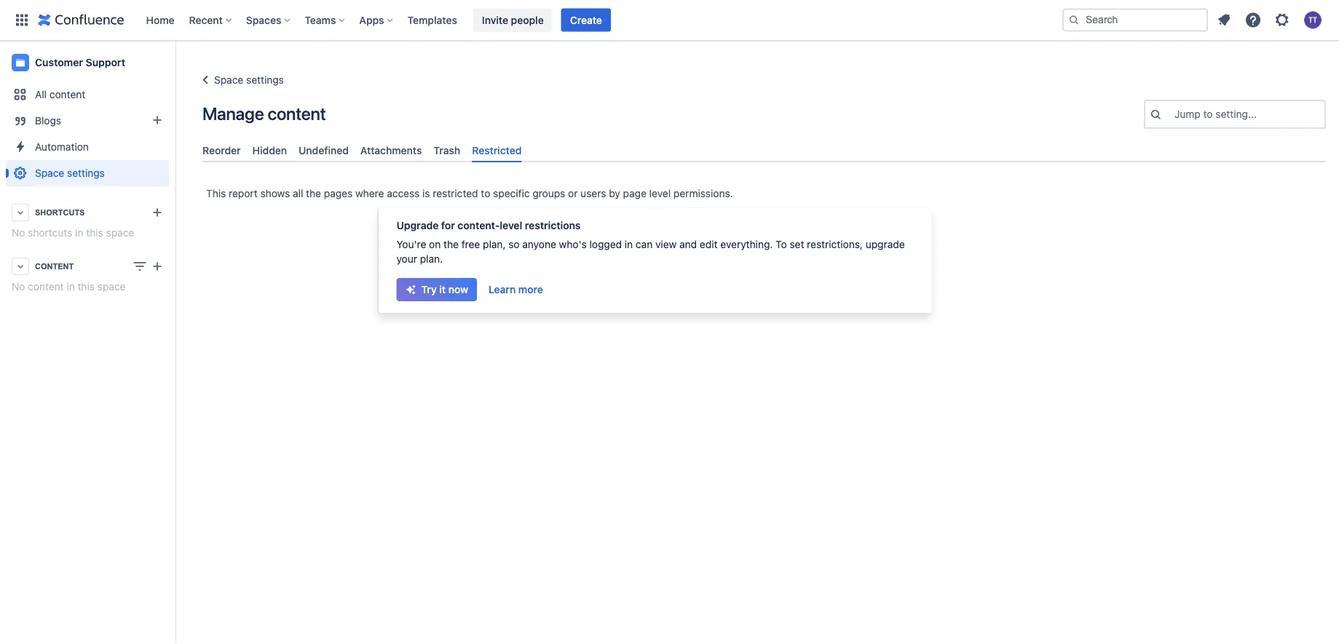 Task type: locate. For each thing, give the bounding box(es) containing it.
settings
[[246, 74, 284, 86], [67, 167, 105, 179]]

plan,
[[483, 239, 506, 251]]

home
[[146, 14, 174, 26]]

space settings link down automation
[[6, 160, 169, 186]]

1 horizontal spatial level
[[649, 188, 671, 200]]

jump
[[1175, 108, 1201, 120]]

free
[[461, 239, 480, 251]]

content for all
[[49, 88, 85, 100]]

0 horizontal spatial space settings
[[35, 167, 105, 179]]

level up so
[[500, 220, 522, 232]]

settings down automation "link"
[[67, 167, 105, 179]]

0 horizontal spatial in
[[67, 281, 75, 293]]

level right page
[[649, 188, 671, 200]]

in down shortcuts dropdown button
[[75, 227, 83, 239]]

0 vertical spatial space
[[106, 227, 134, 239]]

0 vertical spatial settings
[[246, 74, 284, 86]]

try it now
[[421, 284, 468, 296]]

collapse sidebar image
[[159, 48, 191, 77]]

set
[[790, 239, 804, 251]]

this
[[86, 227, 103, 239], [78, 281, 95, 293]]

this down shortcuts dropdown button
[[86, 227, 103, 239]]

0 vertical spatial content
[[49, 88, 85, 100]]

customer support
[[35, 56, 125, 68]]

1 vertical spatial level
[[500, 220, 522, 232]]

to left specific
[[481, 188, 490, 200]]

in
[[75, 227, 83, 239], [625, 239, 633, 251], [67, 281, 75, 293]]

attachments link
[[355, 138, 428, 163]]

0 vertical spatial no
[[12, 227, 25, 239]]

in for no content in this space
[[67, 281, 75, 293]]

by
[[609, 188, 620, 200]]

1 vertical spatial settings
[[67, 167, 105, 179]]

space settings inside space element
[[35, 167, 105, 179]]

space
[[106, 227, 134, 239], [97, 281, 126, 293]]

the right 'on'
[[443, 239, 459, 251]]

upgrade
[[396, 220, 439, 232]]

tab list
[[197, 138, 1332, 163]]

the right all
[[306, 188, 321, 200]]

0 vertical spatial level
[[649, 188, 671, 200]]

1 horizontal spatial in
[[75, 227, 83, 239]]

1 vertical spatial content
[[268, 103, 326, 124]]

0 horizontal spatial space settings link
[[6, 160, 169, 186]]

automation link
[[6, 134, 169, 160]]

1 vertical spatial space
[[97, 281, 126, 293]]

tab list containing reorder
[[197, 138, 1332, 163]]

in for no shortcuts in this space
[[75, 227, 83, 239]]

notification icon image
[[1215, 11, 1233, 29]]

0 vertical spatial the
[[306, 188, 321, 200]]

attachments
[[360, 144, 422, 156]]

to
[[1203, 108, 1213, 120], [481, 188, 490, 200]]

restricted
[[472, 144, 522, 156]]

view
[[655, 239, 677, 251]]

appswitcher icon image
[[13, 11, 31, 29]]

all content
[[35, 88, 85, 100]]

customer support link
[[6, 48, 169, 77]]

reorder
[[202, 144, 241, 156]]

1 no from the top
[[12, 227, 25, 239]]

or
[[568, 188, 578, 200]]

content inside "link"
[[49, 88, 85, 100]]

this for shortcuts
[[86, 227, 103, 239]]

all content link
[[6, 82, 169, 108]]

restricted link
[[466, 138, 527, 163]]

1 horizontal spatial space settings
[[214, 74, 284, 86]]

1 vertical spatial space settings
[[35, 167, 105, 179]]

no content in this space
[[12, 281, 126, 293]]

content right all
[[49, 88, 85, 100]]

this down content dropdown button
[[78, 281, 95, 293]]

manage
[[202, 103, 264, 124]]

0 vertical spatial this
[[86, 227, 103, 239]]

space settings down automation
[[35, 167, 105, 179]]

no left shortcuts
[[12, 227, 25, 239]]

space settings link up manage
[[197, 71, 284, 89]]

confluence image
[[38, 11, 124, 29], [38, 11, 124, 29]]

content up undefined
[[268, 103, 326, 124]]

create a blog image
[[149, 111, 166, 129]]

1 horizontal spatial space settings link
[[197, 71, 284, 89]]

2 horizontal spatial in
[[625, 239, 633, 251]]

0 horizontal spatial to
[[481, 188, 490, 200]]

so
[[508, 239, 520, 251]]

space down content dropdown button
[[97, 281, 126, 293]]

reorder link
[[197, 138, 247, 163]]

1 vertical spatial space settings link
[[6, 160, 169, 186]]

space settings link
[[197, 71, 284, 89], [6, 160, 169, 186]]

1 vertical spatial this
[[78, 281, 95, 293]]

0 vertical spatial space settings link
[[197, 71, 284, 89]]

in down content
[[67, 281, 75, 293]]

1 vertical spatial space
[[35, 167, 64, 179]]

shortcuts
[[28, 227, 72, 239]]

teams button
[[300, 8, 351, 32]]

this
[[206, 188, 226, 200]]

no
[[12, 227, 25, 239], [12, 281, 25, 293]]

all
[[35, 88, 47, 100]]

level
[[649, 188, 671, 200], [500, 220, 522, 232]]

specific
[[493, 188, 530, 200]]

restrictions,
[[807, 239, 863, 251]]

space settings
[[214, 74, 284, 86], [35, 167, 105, 179]]

0 horizontal spatial settings
[[67, 167, 105, 179]]

create
[[570, 14, 602, 26]]

try it now button
[[396, 278, 477, 302]]

no shortcuts in this space
[[12, 227, 134, 239]]

for
[[441, 220, 455, 232]]

0 vertical spatial space
[[214, 74, 243, 86]]

apps button
[[355, 8, 399, 32]]

2 vertical spatial content
[[28, 281, 64, 293]]

add shortcut image
[[149, 204, 166, 221]]

1 vertical spatial the
[[443, 239, 459, 251]]

2 no from the top
[[12, 281, 25, 293]]

automation
[[35, 141, 89, 153]]

who's
[[559, 239, 587, 251]]

space down automation
[[35, 167, 64, 179]]

banner
[[0, 0, 1339, 41]]

space up manage
[[214, 74, 243, 86]]

0 vertical spatial space settings
[[214, 74, 284, 86]]

content
[[49, 88, 85, 100], [268, 103, 326, 124], [28, 281, 64, 293]]

space for no content in this space
[[97, 281, 126, 293]]

search image
[[1068, 14, 1080, 26]]

level inside upgrade for content-level restrictions you're on the free plan, so anyone who's logged in can view and edit everything. to set restrictions, upgrade your plan.
[[500, 220, 522, 232]]

to right jump
[[1203, 108, 1213, 120]]

support
[[86, 56, 125, 68]]

0 horizontal spatial level
[[500, 220, 522, 232]]

on
[[429, 239, 441, 251]]

space for no shortcuts in this space
[[106, 227, 134, 239]]

trash link
[[428, 138, 466, 163]]

content down content
[[28, 281, 64, 293]]

templates link
[[403, 8, 462, 32]]

settings up manage content
[[246, 74, 284, 86]]

invite people
[[482, 14, 544, 26]]

space settings up manage content
[[214, 74, 284, 86]]

in left "can"
[[625, 239, 633, 251]]

1 horizontal spatial to
[[1203, 108, 1213, 120]]

undefined link
[[293, 138, 355, 163]]

1 horizontal spatial settings
[[246, 74, 284, 86]]

no down content dropdown button
[[12, 281, 25, 293]]

groups
[[532, 188, 565, 200]]

1 horizontal spatial the
[[443, 239, 459, 251]]

1 vertical spatial no
[[12, 281, 25, 293]]

create a page image
[[149, 258, 166, 275]]

space down shortcuts dropdown button
[[106, 227, 134, 239]]

and
[[679, 239, 697, 251]]

1 horizontal spatial space
[[214, 74, 243, 86]]



Task type: vqa. For each thing, say whether or not it's contained in the screenshot.
ADD PEOPLE button
no



Task type: describe. For each thing, give the bounding box(es) containing it.
try
[[421, 284, 437, 296]]

hidden link
[[247, 138, 293, 163]]

jump to setting...
[[1175, 108, 1257, 120]]

this report shows all the pages where access is restricted to specific groups or users by page level permissions.
[[206, 188, 733, 200]]

shortcuts button
[[6, 200, 169, 226]]

logged
[[589, 239, 622, 251]]

help icon image
[[1244, 11, 1262, 29]]

learn more
[[489, 284, 543, 296]]

space element
[[0, 41, 175, 644]]

create link
[[561, 8, 611, 32]]

change view image
[[131, 258, 149, 275]]

anyone
[[522, 239, 556, 251]]

edit
[[700, 239, 718, 251]]

now
[[448, 284, 468, 296]]

learn more link
[[480, 278, 552, 302]]

invite
[[482, 14, 508, 26]]

upgrade
[[866, 239, 905, 251]]

restrictions
[[525, 220, 581, 232]]

customer
[[35, 56, 83, 68]]

is
[[422, 188, 430, 200]]

0 horizontal spatial space
[[35, 167, 64, 179]]

manage content
[[202, 103, 326, 124]]

0 horizontal spatial the
[[306, 188, 321, 200]]

1 vertical spatial to
[[481, 188, 490, 200]]

settings icon image
[[1274, 11, 1291, 29]]

the inside upgrade for content-level restrictions you're on the free plan, so anyone who's logged in can view and edit everything. to set restrictions, upgrade your plan.
[[443, 239, 459, 251]]

users
[[580, 188, 606, 200]]

home link
[[142, 8, 179, 32]]

teams
[[305, 14, 336, 26]]

space settings link inside space element
[[6, 160, 169, 186]]

page
[[623, 188, 647, 200]]

shows
[[260, 188, 290, 200]]

in inside upgrade for content-level restrictions you're on the free plan, so anyone who's logged in can view and edit everything. to set restrictions, upgrade your plan.
[[625, 239, 633, 251]]

upgrade for content-level restrictions you're on the free plan, so anyone who's logged in can view and edit everything. to set restrictions, upgrade your plan.
[[396, 220, 905, 265]]

more
[[518, 284, 543, 296]]

no for no content in this space
[[12, 281, 25, 293]]

no for no shortcuts in this space
[[12, 227, 25, 239]]

where
[[355, 188, 384, 200]]

spaces
[[246, 14, 281, 26]]

restricted
[[433, 188, 478, 200]]

global element
[[9, 0, 1060, 40]]

blogs
[[35, 115, 61, 127]]

setting...
[[1216, 108, 1257, 120]]

blogs link
[[6, 108, 169, 134]]

report
[[229, 188, 258, 200]]

your
[[396, 253, 417, 265]]

plan.
[[420, 253, 443, 265]]

Search field
[[1062, 8, 1208, 32]]

settings inside space element
[[67, 167, 105, 179]]

hidden
[[252, 144, 287, 156]]

everything.
[[720, 239, 773, 251]]

invite people button
[[473, 8, 552, 32]]

content button
[[6, 253, 169, 280]]

Search settings text field
[[1175, 107, 1177, 122]]

recent button
[[185, 8, 237, 32]]

content for no
[[28, 281, 64, 293]]

spaces button
[[242, 8, 296, 32]]

shortcuts
[[35, 208, 85, 217]]

apps
[[359, 14, 384, 26]]

it
[[439, 284, 446, 296]]

people
[[511, 14, 544, 26]]

undefined
[[299, 144, 349, 156]]

learn
[[489, 284, 516, 296]]

your profile and preferences image
[[1304, 11, 1322, 29]]

recent
[[189, 14, 223, 26]]

content-
[[458, 220, 500, 232]]

trash
[[434, 144, 460, 156]]

banner containing home
[[0, 0, 1339, 41]]

to
[[776, 239, 787, 251]]

can
[[636, 239, 653, 251]]

pages
[[324, 188, 353, 200]]

templates
[[407, 14, 457, 26]]

access
[[387, 188, 420, 200]]

all
[[293, 188, 303, 200]]

content for manage
[[268, 103, 326, 124]]

0 vertical spatial to
[[1203, 108, 1213, 120]]

permissions.
[[674, 188, 733, 200]]

content
[[35, 262, 74, 271]]

this for content
[[78, 281, 95, 293]]

you're
[[396, 239, 426, 251]]



